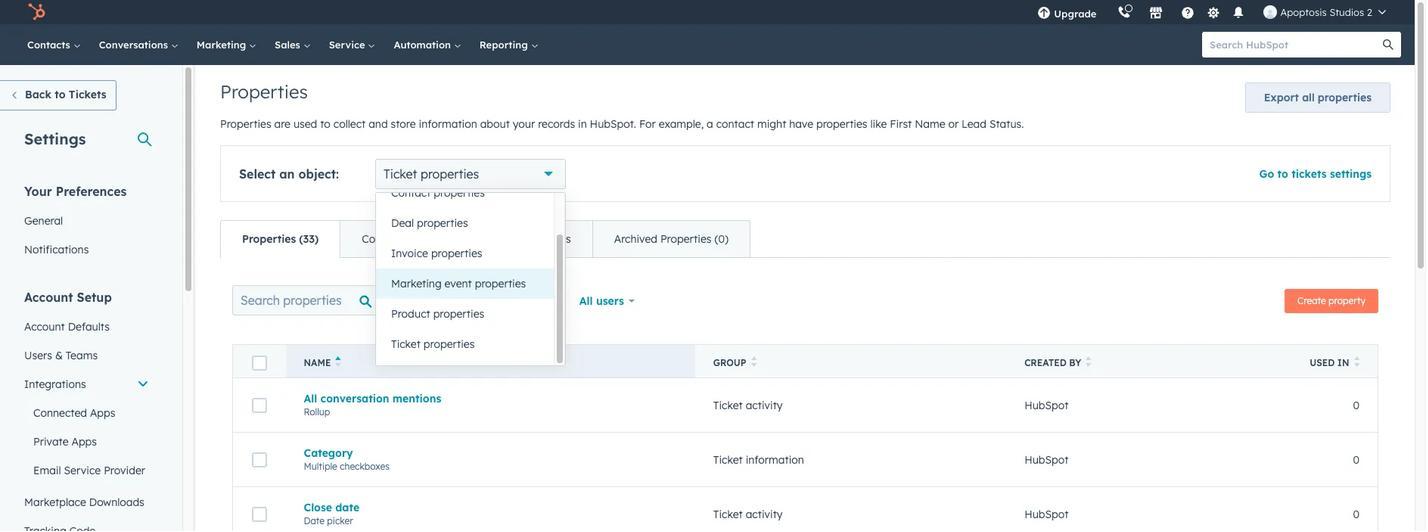 Task type: describe. For each thing, give the bounding box(es) containing it.
category
[[304, 446, 353, 460]]

notifications button
[[1227, 0, 1252, 24]]

all conversation mentions rollup
[[304, 392, 441, 417]]

information inside tab panel
[[746, 453, 805, 467]]

automation link
[[385, 24, 471, 65]]

back to tickets
[[25, 88, 106, 101]]

email
[[33, 464, 61, 478]]

all
[[1303, 91, 1315, 104]]

date
[[304, 515, 325, 526]]

properties down logic
[[431, 247, 483, 260]]

preferences
[[56, 184, 127, 199]]

account for account setup
[[24, 290, 73, 305]]

product properties button
[[376, 299, 554, 329]]

records
[[538, 117, 575, 131]]

used in button
[[1288, 345, 1379, 378]]

press to sort. element for created by
[[1086, 357, 1092, 369]]

like
[[871, 117, 887, 131]]

archived properties (0) link
[[592, 221, 750, 257]]

ticket activity for close date
[[714, 508, 783, 521]]

property for create
[[1329, 295, 1366, 307]]

sales link
[[266, 24, 320, 65]]

your
[[24, 184, 52, 199]]

apoptosis
[[1281, 6, 1327, 18]]

might
[[758, 117, 787, 131]]

all for all field types
[[477, 294, 491, 307]]

group
[[714, 357, 747, 369]]

marketing for marketing
[[197, 39, 249, 51]]

ticket for all conversation mentions
[[714, 399, 743, 412]]

notifications image
[[1233, 7, 1246, 20]]

all conversation mentions button
[[304, 392, 677, 405]]

contact properties
[[391, 186, 485, 200]]

export all properties
[[1265, 91, 1372, 104]]

properties up conditional property logic
[[417, 216, 468, 230]]

groups link
[[513, 221, 592, 257]]

menu containing apoptosis studios 2
[[1027, 0, 1397, 24]]

for
[[640, 117, 656, 131]]

properties for properties
[[220, 80, 308, 103]]

users & teams
[[24, 349, 98, 363]]

marketplaces image
[[1150, 7, 1164, 20]]

all for all users
[[580, 294, 593, 308]]

checkboxes
[[340, 461, 390, 472]]

connected apps
[[33, 406, 115, 420]]

ticket inside popup button
[[384, 167, 417, 182]]

list box containing contact properties
[[376, 178, 565, 366]]

press to sort. element for group
[[751, 357, 757, 369]]

or
[[949, 117, 959, 131]]

close
[[304, 501, 332, 514]]

logic
[[468, 232, 492, 246]]

press to sort. element for used in
[[1355, 357, 1360, 369]]

conditional property logic
[[362, 232, 492, 246]]

created by button
[[1007, 345, 1288, 378]]

private apps
[[33, 435, 97, 449]]

press to sort. image for used in
[[1355, 357, 1360, 367]]

properties down marketing event properties
[[433, 307, 485, 321]]

apoptosis studios 2 button
[[1255, 0, 1396, 24]]

press to sort. image for group
[[751, 357, 757, 367]]

settings image
[[1207, 6, 1221, 20]]

users
[[596, 294, 624, 308]]

account defaults
[[24, 320, 110, 334]]

all field types button
[[467, 285, 570, 316]]

integrations
[[24, 378, 86, 391]]

email service provider link
[[15, 456, 158, 485]]

conversation
[[321, 392, 389, 405]]

go
[[1260, 167, 1275, 181]]

apps for private apps
[[72, 435, 97, 449]]

help button
[[1176, 0, 1202, 24]]

contact properties button
[[376, 178, 554, 208]]

ticket for close date
[[714, 508, 743, 521]]

tara schultz image
[[1264, 5, 1278, 19]]

your preferences element
[[15, 183, 158, 264]]

general link
[[15, 207, 158, 235]]

Search search field
[[232, 285, 384, 316]]

all users
[[580, 294, 624, 308]]

invoice
[[391, 247, 428, 260]]

sales
[[275, 39, 303, 51]]

marketplace downloads link
[[15, 488, 158, 517]]

all groups button
[[384, 285, 467, 316]]

marketing for marketing event properties
[[391, 277, 442, 291]]

properties for properties (33)
[[242, 232, 296, 246]]

ticket for category
[[714, 453, 743, 467]]

ticket information
[[714, 453, 805, 467]]

in
[[578, 117, 587, 131]]

close date button
[[304, 501, 677, 514]]

ascending sort. press to sort descending. element
[[336, 357, 341, 369]]

deal properties button
[[376, 208, 554, 238]]

tickets
[[1292, 167, 1327, 181]]

calling icon button
[[1112, 2, 1138, 22]]

all field types
[[477, 294, 550, 307]]

mentions
[[393, 392, 441, 405]]

by
[[1070, 357, 1082, 369]]

store
[[391, 117, 416, 131]]

marketing event properties
[[391, 277, 526, 291]]

invoice properties
[[391, 247, 483, 260]]

0 for date
[[1354, 508, 1360, 521]]

downloads
[[89, 496, 144, 509]]

product properties
[[391, 307, 485, 321]]

ticket properties button
[[375, 159, 566, 189]]

search image
[[1384, 39, 1394, 50]]

in
[[1338, 357, 1350, 369]]

used
[[1311, 357, 1335, 369]]

calling icon image
[[1118, 6, 1132, 20]]

general
[[24, 214, 63, 228]]

field
[[494, 294, 517, 307]]

activity for all conversation mentions
[[746, 399, 783, 412]]

object:
[[299, 167, 339, 182]]

account setup element
[[15, 289, 158, 531]]

all groups
[[394, 294, 447, 307]]

conditional property logic link
[[340, 221, 513, 257]]

your preferences
[[24, 184, 127, 199]]



Task type: vqa. For each thing, say whether or not it's contained in the screenshot.
left Marketing
yes



Task type: locate. For each thing, give the bounding box(es) containing it.
2 horizontal spatial press to sort. image
[[1355, 357, 1360, 367]]

to right 'used'
[[320, 117, 331, 131]]

all for all groups
[[394, 294, 407, 307]]

1 vertical spatial to
[[320, 117, 331, 131]]

properties left "(33)"
[[242, 232, 296, 246]]

all up rollup
[[304, 392, 317, 405]]

2 press to sort. element from the left
[[1086, 357, 1092, 369]]

tab list containing properties (33)
[[220, 220, 751, 258]]

press to sort. element inside used in button
[[1355, 357, 1360, 369]]

properties up "are"
[[220, 80, 308, 103]]

0 horizontal spatial to
[[55, 88, 65, 101]]

0 horizontal spatial information
[[419, 117, 477, 131]]

settings
[[1331, 167, 1372, 181]]

1 activity from the top
[[746, 399, 783, 412]]

2 horizontal spatial to
[[1278, 167, 1289, 181]]

ticket activity down ticket information
[[714, 508, 783, 521]]

name button
[[286, 345, 695, 378]]

press to sort. element inside created by button
[[1086, 357, 1092, 369]]

create
[[1298, 295, 1327, 307]]

first
[[890, 117, 912, 131]]

menu item
[[1108, 0, 1111, 24]]

all left users
[[580, 294, 593, 308]]

press to sort. element right by
[[1086, 357, 1092, 369]]

1 vertical spatial 0
[[1354, 453, 1360, 467]]

service down private apps link
[[64, 464, 101, 478]]

apps down integrations button
[[90, 406, 115, 420]]

0 vertical spatial name
[[915, 117, 946, 131]]

1 horizontal spatial information
[[746, 453, 805, 467]]

to for go
[[1278, 167, 1289, 181]]

2 vertical spatial hubspot
[[1025, 508, 1069, 521]]

all
[[394, 294, 407, 307], [477, 294, 491, 307], [580, 294, 593, 308], [304, 392, 317, 405]]

Search HubSpot search field
[[1203, 32, 1388, 58]]

0 vertical spatial activity
[[746, 399, 783, 412]]

tab list
[[220, 220, 751, 258]]

contact
[[391, 186, 431, 200]]

ticket
[[384, 167, 417, 182], [391, 338, 421, 351], [714, 399, 743, 412], [714, 453, 743, 467], [714, 508, 743, 521]]

notifications link
[[15, 235, 158, 264]]

name
[[915, 117, 946, 131], [304, 357, 331, 369]]

upgrade image
[[1038, 7, 1052, 20]]

service
[[329, 39, 368, 51], [64, 464, 101, 478]]

0 vertical spatial marketing
[[197, 39, 249, 51]]

1 vertical spatial service
[[64, 464, 101, 478]]

property right create
[[1329, 295, 1366, 307]]

1 vertical spatial ticket properties
[[391, 338, 475, 351]]

settings link
[[1205, 4, 1224, 20]]

1 vertical spatial apps
[[72, 435, 97, 449]]

property for conditional
[[422, 232, 465, 246]]

are
[[274, 117, 291, 131]]

0 vertical spatial apps
[[90, 406, 115, 420]]

1 vertical spatial account
[[24, 320, 65, 334]]

press to sort. image right group
[[751, 357, 757, 367]]

name left ascending sort. press to sort descending. element
[[304, 357, 331, 369]]

search button
[[1376, 32, 1402, 58]]

1 vertical spatial marketing
[[391, 277, 442, 291]]

properties down product properties
[[424, 338, 475, 351]]

apps
[[90, 406, 115, 420], [72, 435, 97, 449]]

ticket properties down product properties
[[391, 338, 475, 351]]

press to sort. element
[[751, 357, 757, 369], [1086, 357, 1092, 369], [1355, 357, 1360, 369]]

back to tickets link
[[0, 80, 116, 111]]

select an object:
[[239, 167, 339, 182]]

an
[[279, 167, 295, 182]]

ticket properties inside button
[[391, 338, 475, 351]]

setup
[[77, 290, 112, 305]]

ticket activity down group
[[714, 399, 783, 412]]

menu
[[1027, 0, 1397, 24]]

connected
[[33, 406, 87, 420]]

2 vertical spatial 0
[[1354, 508, 1360, 521]]

account
[[24, 290, 73, 305], [24, 320, 65, 334]]

ticket properties
[[384, 167, 479, 182], [391, 338, 475, 351]]

ticket activity
[[714, 399, 783, 412], [714, 508, 783, 521]]

marketing inside button
[[391, 277, 442, 291]]

0 horizontal spatial marketing
[[197, 39, 249, 51]]

0 vertical spatial ticket properties
[[384, 167, 479, 182]]

service inside account setup element
[[64, 464, 101, 478]]

apps down connected apps link
[[72, 435, 97, 449]]

deal
[[391, 216, 414, 230]]

press to sort. image right in
[[1355, 357, 1360, 367]]

properties inside popup button
[[421, 167, 479, 182]]

contacts
[[27, 39, 73, 51]]

name left 'or'
[[915, 117, 946, 131]]

contacts link
[[18, 24, 90, 65]]

1 0 from the top
[[1354, 399, 1360, 412]]

to right the back
[[55, 88, 65, 101]]

name inside "button"
[[304, 357, 331, 369]]

marketing link
[[188, 24, 266, 65]]

press to sort. image
[[751, 357, 757, 367], [1086, 357, 1092, 367], [1355, 357, 1360, 367]]

1 vertical spatial name
[[304, 357, 331, 369]]

ticket activity for all conversation mentions
[[714, 399, 783, 412]]

conversations
[[99, 39, 171, 51]]

1 press to sort. image from the left
[[751, 357, 757, 367]]

0 vertical spatial property
[[422, 232, 465, 246]]

2 0 from the top
[[1354, 453, 1360, 467]]

to
[[55, 88, 65, 101], [320, 117, 331, 131], [1278, 167, 1289, 181]]

event
[[445, 277, 472, 291]]

0 horizontal spatial service
[[64, 464, 101, 478]]

0 horizontal spatial press to sort. element
[[751, 357, 757, 369]]

all users button
[[570, 285, 645, 317]]

account setup
[[24, 290, 112, 305]]

2 vertical spatial to
[[1278, 167, 1289, 181]]

0 for checkboxes
[[1354, 453, 1360, 467]]

properties up deal properties button
[[434, 186, 485, 200]]

used
[[294, 117, 317, 131]]

users & teams link
[[15, 341, 158, 370]]

&
[[55, 349, 63, 363]]

export
[[1265, 91, 1300, 104]]

property
[[422, 232, 465, 246], [1329, 295, 1366, 307]]

marketing up all groups
[[391, 277, 442, 291]]

press to sort. element right in
[[1355, 357, 1360, 369]]

press to sort. image inside created by button
[[1086, 357, 1092, 367]]

0 vertical spatial ticket activity
[[714, 399, 783, 412]]

property up invoice properties
[[422, 232, 465, 246]]

all left field
[[477, 294, 491, 307]]

properties left the '(0)'
[[661, 232, 712, 246]]

activity for close date
[[746, 508, 783, 521]]

service link
[[320, 24, 385, 65]]

connected apps link
[[15, 399, 158, 428]]

properties
[[220, 80, 308, 103], [220, 117, 271, 131], [242, 232, 296, 246], [661, 232, 712, 246]]

hubspot
[[1025, 399, 1069, 412], [1025, 453, 1069, 467], [1025, 508, 1069, 521]]

ticket properties inside popup button
[[384, 167, 479, 182]]

2
[[1368, 6, 1373, 18]]

properties inside 'link'
[[661, 232, 712, 246]]

create property button
[[1285, 289, 1379, 313]]

ticket properties up contact properties
[[384, 167, 479, 182]]

1 horizontal spatial name
[[915, 117, 946, 131]]

integrations button
[[15, 370, 158, 399]]

account up account defaults
[[24, 290, 73, 305]]

export all properties button
[[1246, 83, 1391, 113]]

1 ticket activity from the top
[[714, 399, 783, 412]]

1 horizontal spatial marketing
[[391, 277, 442, 291]]

1 horizontal spatial press to sort. image
[[1086, 357, 1092, 367]]

properties
[[1318, 91, 1372, 104], [817, 117, 868, 131], [421, 167, 479, 182], [434, 186, 485, 200], [417, 216, 468, 230], [431, 247, 483, 260], [475, 277, 526, 291], [433, 307, 485, 321], [424, 338, 475, 351]]

0 vertical spatial 0
[[1354, 399, 1360, 412]]

activity down ticket information
[[746, 508, 783, 521]]

picker
[[327, 515, 353, 526]]

account defaults link
[[15, 313, 158, 341]]

archived
[[614, 232, 658, 246]]

hubspot image
[[27, 3, 45, 21]]

3 0 from the top
[[1354, 508, 1360, 521]]

collect
[[334, 117, 366, 131]]

ascending sort. press to sort descending. image
[[336, 357, 341, 367]]

properties (33)
[[242, 232, 319, 246]]

activity down group
[[746, 399, 783, 412]]

3 press to sort. image from the left
[[1355, 357, 1360, 367]]

0 vertical spatial hubspot
[[1025, 399, 1069, 412]]

press to sort. element right group
[[751, 357, 757, 369]]

2 hubspot from the top
[[1025, 453, 1069, 467]]

activity
[[746, 399, 783, 412], [746, 508, 783, 521]]

a
[[707, 117, 714, 131]]

3 press to sort. element from the left
[[1355, 357, 1360, 369]]

hubspot.
[[590, 117, 637, 131]]

1 press to sort. element from the left
[[751, 357, 757, 369]]

marketing event properties button
[[376, 269, 554, 299]]

1 vertical spatial ticket activity
[[714, 508, 783, 521]]

deal properties
[[391, 216, 468, 230]]

all inside popup button
[[394, 294, 407, 307]]

marketing
[[197, 39, 249, 51], [391, 277, 442, 291]]

2 press to sort. image from the left
[[1086, 357, 1092, 367]]

create property
[[1298, 295, 1366, 307]]

help image
[[1182, 7, 1196, 20]]

settings
[[24, 129, 86, 148]]

2 activity from the top
[[746, 508, 783, 521]]

press to sort. image right by
[[1086, 357, 1092, 367]]

1 hubspot from the top
[[1025, 399, 1069, 412]]

property inside 'conditional property logic' link
[[422, 232, 465, 246]]

properties left like
[[817, 117, 868, 131]]

go to tickets settings button
[[1260, 167, 1372, 181]]

3 hubspot from the top
[[1025, 508, 1069, 521]]

users
[[24, 349, 52, 363]]

properties right all
[[1318, 91, 1372, 104]]

press to sort. element inside group button
[[751, 357, 757, 369]]

1 vertical spatial property
[[1329, 295, 1366, 307]]

hubspot for checkboxes
[[1025, 453, 1069, 467]]

conditional
[[362, 232, 419, 246]]

2 horizontal spatial press to sort. element
[[1355, 357, 1360, 369]]

all inside 'all conversation mentions rollup'
[[304, 392, 317, 405]]

1 horizontal spatial property
[[1329, 295, 1366, 307]]

property inside create property button
[[1329, 295, 1366, 307]]

product
[[391, 307, 431, 321]]

1 horizontal spatial to
[[320, 117, 331, 131]]

to for back
[[55, 88, 65, 101]]

hubspot for date
[[1025, 508, 1069, 521]]

service right the sales link
[[329, 39, 368, 51]]

list box
[[376, 178, 565, 366]]

0 horizontal spatial press to sort. image
[[751, 357, 757, 367]]

teams
[[66, 349, 98, 363]]

0 vertical spatial account
[[24, 290, 73, 305]]

apps for connected apps
[[90, 406, 115, 420]]

press to sort. image inside group button
[[751, 357, 757, 367]]

marketing left sales
[[197, 39, 249, 51]]

to right go
[[1278, 167, 1289, 181]]

properties up field
[[475, 277, 526, 291]]

account for account defaults
[[24, 320, 65, 334]]

1 horizontal spatial service
[[329, 39, 368, 51]]

properties (33) link
[[221, 221, 340, 257]]

press to sort. image for created by
[[1086, 357, 1092, 367]]

0 vertical spatial to
[[55, 88, 65, 101]]

properties for properties are used to collect and store information about your records in hubspot. for example, a contact might have properties like first name or lead status.
[[220, 117, 271, 131]]

all left groups
[[394, 294, 407, 307]]

date
[[335, 501, 360, 514]]

back
[[25, 88, 51, 101]]

account up users
[[24, 320, 65, 334]]

contact
[[717, 117, 755, 131]]

close date date picker
[[304, 501, 360, 526]]

1 vertical spatial activity
[[746, 508, 783, 521]]

multiple
[[304, 461, 337, 472]]

have
[[790, 117, 814, 131]]

0 vertical spatial service
[[329, 39, 368, 51]]

properties left "are"
[[220, 117, 271, 131]]

properties up contact properties
[[421, 167, 479, 182]]

2 ticket activity from the top
[[714, 508, 783, 521]]

(33)
[[299, 232, 319, 246]]

0 for mentions
[[1354, 399, 1360, 412]]

0 vertical spatial information
[[419, 117, 477, 131]]

reporting link
[[471, 24, 548, 65]]

1 vertical spatial information
[[746, 453, 805, 467]]

information
[[419, 117, 477, 131], [746, 453, 805, 467]]

tab panel containing all groups
[[220, 257, 1391, 531]]

hubspot link
[[18, 3, 57, 21]]

0 horizontal spatial property
[[422, 232, 465, 246]]

ticket inside button
[[391, 338, 421, 351]]

press to sort. image inside used in button
[[1355, 357, 1360, 367]]

1 horizontal spatial press to sort. element
[[1086, 357, 1092, 369]]

category button
[[304, 446, 677, 460]]

0 horizontal spatial name
[[304, 357, 331, 369]]

2 account from the top
[[24, 320, 65, 334]]

tab panel
[[220, 257, 1391, 531]]

status.
[[990, 117, 1024, 131]]

created by
[[1025, 357, 1082, 369]]

hubspot for mentions
[[1025, 399, 1069, 412]]

1 vertical spatial hubspot
[[1025, 453, 1069, 467]]

created
[[1025, 357, 1067, 369]]

lead
[[962, 117, 987, 131]]

1 account from the top
[[24, 290, 73, 305]]



